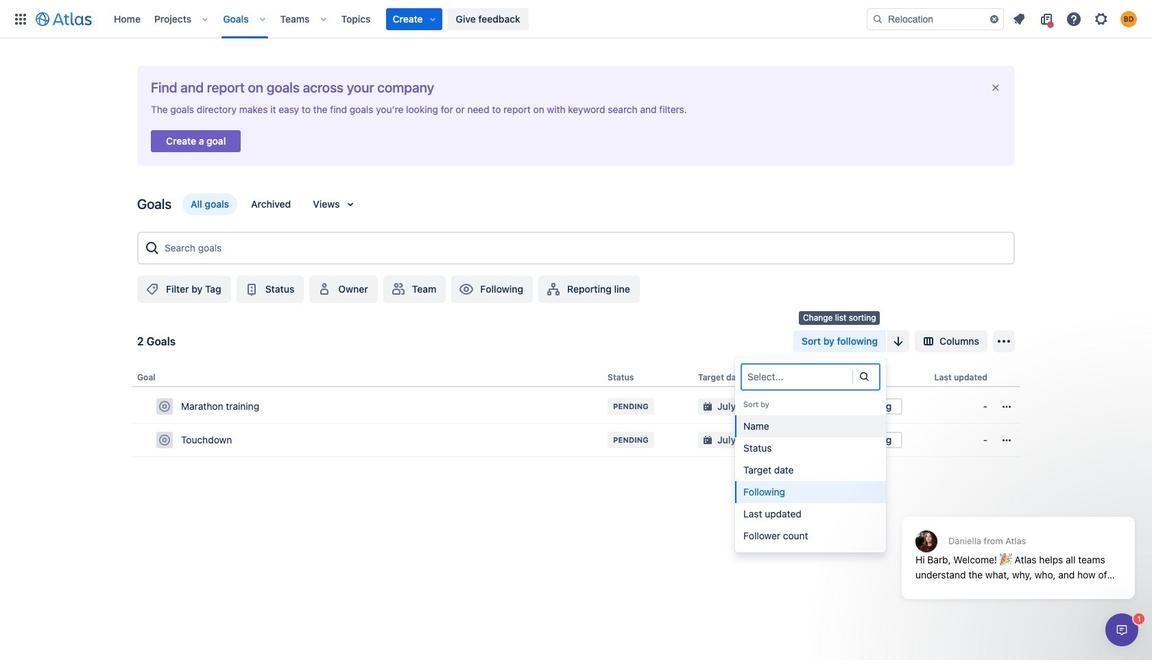 Task type: describe. For each thing, give the bounding box(es) containing it.
help image
[[1066, 11, 1083, 27]]

switch to... image
[[12, 11, 29, 27]]

1 vertical spatial dialog
[[1106, 614, 1139, 647]]

search image
[[873, 13, 884, 24]]

0 vertical spatial dialog
[[896, 484, 1143, 610]]

notifications image
[[1012, 11, 1028, 27]]

Search goals field
[[161, 236, 1009, 261]]

following image
[[459, 281, 475, 298]]

status image
[[243, 281, 260, 298]]

settings image
[[1094, 11, 1110, 27]]

close banner image
[[991, 82, 1002, 93]]

reverse sort order image
[[891, 333, 907, 350]]



Task type: vqa. For each thing, say whether or not it's contained in the screenshot.
Search goals field
yes



Task type: locate. For each thing, give the bounding box(es) containing it.
label image
[[144, 281, 161, 298]]

0 vertical spatial more icon image
[[999, 399, 1016, 415]]

more options image
[[996, 333, 1013, 350]]

1 more icon image from the top
[[999, 399, 1016, 415]]

search goals image
[[144, 240, 161, 257]]

Search field
[[867, 8, 1005, 30]]

clear search session image
[[990, 13, 1001, 24]]

1 vertical spatial more icon image
[[999, 432, 1016, 449]]

None text field
[[748, 371, 751, 384]]

account image
[[1121, 11, 1138, 27]]

open image
[[856, 368, 873, 385]]

tooltip
[[799, 312, 881, 325]]

2 more icon image from the top
[[999, 432, 1016, 449]]

banner
[[0, 0, 1153, 38]]

more icon image
[[999, 399, 1016, 415], [999, 432, 1016, 449]]

None search field
[[867, 8, 1005, 30]]

top element
[[8, 0, 867, 38]]

dialog
[[896, 484, 1143, 610], [1106, 614, 1139, 647]]



